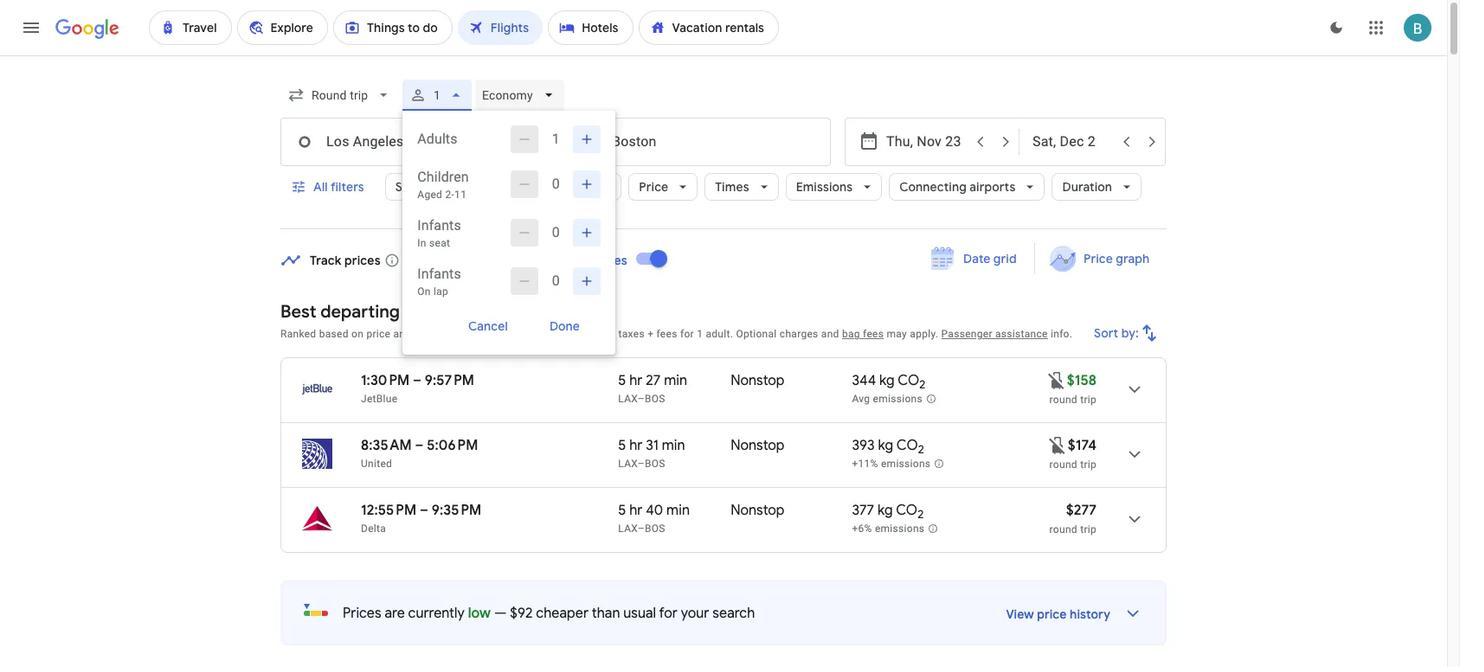 Task type: locate. For each thing, give the bounding box(es) containing it.
Return text field
[[1033, 119, 1112, 165]]

0 horizontal spatial prices
[[343, 605, 381, 622]]

1 vertical spatial nonstop flight. element
[[731, 437, 785, 457]]

delta
[[361, 523, 386, 535]]

round down this price for this flight doesn't include overhead bin access. if you need a carry-on bag, use the bags filter to update prices. image at bottom
[[1050, 459, 1077, 471]]

lax
[[618, 393, 638, 405], [618, 458, 638, 470], [618, 523, 638, 535]]

number of passengers dialog
[[403, 111, 616, 355]]

and left 'bag'
[[821, 328, 839, 340]]

2 infants from the top
[[417, 266, 461, 282]]

1 lax from the top
[[618, 393, 638, 405]]

1 vertical spatial 0
[[552, 224, 560, 241]]

connecting
[[899, 179, 967, 195]]

lax down total duration 5 hr 31 min. element
[[618, 458, 638, 470]]

lax inside 5 hr 31 min lax – bos
[[618, 458, 638, 470]]

find the best price region
[[280, 238, 1167, 288]]

2 vertical spatial co
[[896, 502, 918, 519]]

None text field
[[559, 118, 831, 166]]

31
[[646, 437, 659, 454]]

round down "$277" text box
[[1050, 524, 1077, 536]]

0 horizontal spatial 1
[[434, 88, 441, 102]]

1 horizontal spatial 1
[[552, 131, 560, 147]]

0 vertical spatial lax
[[618, 393, 638, 405]]

lax down total duration 5 hr 27 min. element
[[618, 393, 638, 405]]

co for 377
[[896, 502, 918, 519]]

0 vertical spatial 1
[[434, 88, 441, 102]]

emissions
[[873, 393, 923, 405], [881, 458, 931, 470], [875, 523, 925, 535]]

for left adult.
[[680, 328, 694, 340]]

5 left 27
[[618, 372, 626, 389]]

2 trip from the top
[[1080, 459, 1097, 471]]

2 horizontal spatial 1
[[697, 328, 703, 340]]

co inside the 344 kg co 2
[[898, 372, 919, 389]]

may
[[887, 328, 907, 340]]

0 vertical spatial trip
[[1080, 394, 1097, 406]]

flights
[[403, 301, 454, 323]]

1 up bags popup button
[[552, 131, 560, 147]]

price right on
[[366, 328, 391, 340]]

1 left adult.
[[697, 328, 703, 340]]

lax inside 5 hr 40 min lax – bos
[[618, 523, 638, 535]]

times button
[[705, 166, 779, 208]]

fees
[[657, 328, 677, 340], [863, 328, 884, 340]]

trip for $174
[[1080, 459, 1097, 471]]

price inside button
[[1083, 251, 1113, 267]]

co up +6% emissions at bottom right
[[896, 502, 918, 519]]

2 up +6% emissions at bottom right
[[918, 507, 924, 522]]

co up +11% emissions
[[896, 437, 918, 454]]

1 vertical spatial lax
[[618, 458, 638, 470]]

1 vertical spatial round trip
[[1050, 459, 1097, 471]]

loading results progress bar
[[0, 55, 1447, 59]]

5 inside 5 hr 31 min lax – bos
[[618, 437, 626, 454]]

prices
[[344, 252, 381, 268]]

3 trip from the top
[[1080, 524, 1097, 536]]

1 horizontal spatial fees
[[863, 328, 884, 340]]

1:30 pm
[[361, 372, 410, 389]]

min right 31
[[662, 437, 685, 454]]

5
[[618, 372, 626, 389], [618, 437, 626, 454], [618, 502, 626, 519]]

hr left 27
[[629, 372, 643, 389]]

+11% emissions
[[852, 458, 931, 470]]

0 vertical spatial round
[[1050, 394, 1077, 406]]

0 vertical spatial 0
[[552, 176, 560, 192]]

1 vertical spatial price
[[1083, 251, 1113, 267]]

2 bos from the top
[[645, 458, 665, 470]]

1 infants from the top
[[417, 217, 461, 234]]

trip for $158
[[1080, 394, 1097, 406]]

377 kg co 2
[[852, 502, 924, 522]]

any
[[569, 252, 592, 268]]

0
[[552, 176, 560, 192], [552, 224, 560, 241], [552, 273, 560, 289]]

2 round trip from the top
[[1050, 459, 1097, 471]]

infants for infants on lap
[[417, 266, 461, 282]]

0 vertical spatial for
[[680, 328, 694, 340]]

kg up +6% emissions at bottom right
[[878, 502, 893, 519]]

done
[[550, 319, 580, 334]]

min right 40
[[667, 502, 690, 519]]

min for 5 hr 40 min
[[667, 502, 690, 519]]

stops button
[[385, 166, 457, 208]]

your
[[681, 605, 709, 622]]

1 vertical spatial round
[[1050, 459, 1077, 471]]

0 horizontal spatial price
[[639, 179, 668, 195]]

2 lax from the top
[[618, 458, 638, 470]]

min for 5 hr 27 min
[[664, 372, 687, 389]]

round down this price for this flight doesn't include overhead bin access. if you need a carry-on bag, use the bags filter to update prices. icon
[[1050, 394, 1077, 406]]

bos
[[645, 393, 665, 405], [645, 458, 665, 470], [645, 523, 665, 535]]

1 nonstop from the top
[[731, 372, 785, 389]]

co up 'avg emissions'
[[898, 372, 919, 389]]

bos down 31
[[645, 458, 665, 470]]

Departure time: 8:35 AM. text field
[[361, 437, 412, 454]]

prices for prices include required taxes + fees for 1 adult. optional charges and bag fees may apply. passenger assistance
[[504, 328, 535, 340]]

infants up seat
[[417, 217, 461, 234]]

– left 9:35 pm
[[420, 502, 428, 519]]

0 left bags
[[552, 176, 560, 192]]

2 vertical spatial lax
[[618, 523, 638, 535]]

1 vertical spatial min
[[662, 437, 685, 454]]

Departure time: 12:55 PM. text field
[[361, 502, 416, 519]]

times
[[715, 179, 749, 195]]

– down total duration 5 hr 27 min. element
[[638, 393, 645, 405]]

Arrival time: 9:57 PM. text field
[[425, 372, 474, 389]]

3 bos from the top
[[645, 523, 665, 535]]

kg inside 393 kg co 2
[[878, 437, 893, 454]]

date
[[963, 251, 991, 267]]

Arrival time: 5:06 PM. text field
[[427, 437, 478, 454]]

avg emissions
[[852, 393, 923, 405]]

best departing flights main content
[[280, 238, 1167, 667]]

min inside 5 hr 27 min lax – bos
[[664, 372, 687, 389]]

3 lax from the top
[[618, 523, 638, 535]]

emissions for 344
[[873, 393, 923, 405]]

children aged 2-11
[[417, 169, 469, 201]]

aged
[[417, 189, 442, 201]]

co for 393
[[896, 437, 918, 454]]

0 vertical spatial min
[[664, 372, 687, 389]]

infants
[[417, 217, 461, 234], [417, 266, 461, 282]]

– right 1:30 pm at the left of the page
[[413, 372, 422, 389]]

+11%
[[852, 458, 878, 470]]

– inside 12:55 pm – 9:35 pm delta
[[420, 502, 428, 519]]

co
[[898, 372, 919, 389], [896, 437, 918, 454], [896, 502, 918, 519]]

hr left 40
[[629, 502, 643, 519]]

2 vertical spatial emissions
[[875, 523, 925, 535]]

emissions down 377 kg co 2 on the bottom of the page
[[875, 523, 925, 535]]

trip down "$277" text box
[[1080, 524, 1097, 536]]

2 0 from the top
[[552, 224, 560, 241]]

1 hr from the top
[[629, 372, 643, 389]]

best
[[280, 301, 316, 323]]

lap
[[434, 286, 448, 298]]

3 5 from the top
[[618, 502, 626, 519]]

round trip for $158
[[1050, 394, 1097, 406]]

1 vertical spatial emissions
[[881, 458, 931, 470]]

price
[[366, 328, 391, 340], [1037, 607, 1067, 622]]

sort by: button
[[1087, 312, 1167, 354]]

3 round from the top
[[1050, 524, 1077, 536]]

round inside $277 round trip
[[1050, 524, 1077, 536]]

1 vertical spatial kg
[[878, 437, 893, 454]]

nov
[[410, 252, 433, 268]]

1 nonstop flight. element from the top
[[731, 372, 785, 392]]

price for price graph
[[1083, 251, 1113, 267]]

emissions for 393
[[881, 458, 931, 470]]

price graph button
[[1038, 243, 1163, 274]]

nov 23 – dec 2
[[410, 252, 494, 268]]

2 inside the 344 kg co 2
[[919, 378, 926, 392]]

1 horizontal spatial prices
[[504, 328, 535, 340]]

0 vertical spatial kg
[[879, 372, 895, 389]]

2 vertical spatial nonstop
[[731, 502, 785, 519]]

view price history
[[1006, 607, 1110, 622]]

co inside 377 kg co 2
[[896, 502, 918, 519]]

min
[[664, 372, 687, 389], [662, 437, 685, 454], [667, 502, 690, 519]]

hr
[[629, 372, 643, 389], [629, 437, 643, 454], [629, 502, 643, 519]]

2 vertical spatial 1
[[697, 328, 703, 340]]

3 hr from the top
[[629, 502, 643, 519]]

5 for 5 hr 27 min
[[618, 372, 626, 389]]

lax down "total duration 5 hr 40 min." element
[[618, 523, 638, 535]]

2 vertical spatial 0
[[552, 273, 560, 289]]

2 up 'avg emissions'
[[919, 378, 926, 392]]

kg for 377
[[878, 502, 893, 519]]

2 round from the top
[[1050, 459, 1077, 471]]

2 vertical spatial round
[[1050, 524, 1077, 536]]

0 vertical spatial bos
[[645, 393, 665, 405]]

1 vertical spatial hr
[[629, 437, 643, 454]]

2 nonstop from the top
[[731, 437, 785, 454]]

jetblue
[[361, 393, 398, 405]]

5 for 5 hr 40 min
[[618, 502, 626, 519]]

– inside "8:35 am – 5:06 pm united"
[[415, 437, 424, 454]]

round trip down $158
[[1050, 394, 1097, 406]]

bos down 40
[[645, 523, 665, 535]]

kg up +11% emissions
[[878, 437, 893, 454]]

0 horizontal spatial fees
[[657, 328, 677, 340]]

2 vertical spatial nonstop flight. element
[[731, 502, 785, 522]]

2 vertical spatial min
[[667, 502, 690, 519]]

price inside popup button
[[639, 179, 668, 195]]

2 vertical spatial 5
[[618, 502, 626, 519]]

3 nonstop flight. element from the top
[[731, 502, 785, 522]]

+
[[648, 328, 654, 340]]

1 vertical spatial infants
[[417, 266, 461, 282]]

5 inside 5 hr 27 min lax – bos
[[618, 372, 626, 389]]

1 vertical spatial co
[[896, 437, 918, 454]]

5 hr 31 min lax – bos
[[618, 437, 685, 470]]

1 up adults
[[434, 88, 441, 102]]

3 0 from the top
[[552, 273, 560, 289]]

min right 27
[[664, 372, 687, 389]]

nonstop flight. element
[[731, 372, 785, 392], [731, 437, 785, 457], [731, 502, 785, 522]]

0 horizontal spatial and
[[393, 328, 411, 340]]

on
[[351, 328, 364, 340]]

Departure time: 1:30 PM. text field
[[361, 372, 410, 389]]

bos down 27
[[645, 393, 665, 405]]

0 vertical spatial 5
[[618, 372, 626, 389]]

hr inside 5 hr 40 min lax – bos
[[629, 502, 643, 519]]

min inside 5 hr 31 min lax – bos
[[662, 437, 685, 454]]

hr for 27
[[629, 372, 643, 389]]

344
[[852, 372, 876, 389]]

bag fees button
[[842, 328, 884, 340]]

0 horizontal spatial price
[[366, 328, 391, 340]]

2 inside 393 kg co 2
[[918, 442, 924, 457]]

– inside 1:30 pm – 9:57 pm jetblue
[[413, 372, 422, 389]]

hr for 40
[[629, 502, 643, 519]]

hr inside 5 hr 31 min lax – bos
[[629, 437, 643, 454]]

convenience
[[414, 328, 475, 340]]

2 right 23 – dec
[[487, 252, 494, 268]]

5 for 5 hr 31 min
[[618, 437, 626, 454]]

avg
[[852, 393, 870, 405]]

bos inside 5 hr 27 min lax – bos
[[645, 393, 665, 405]]

fees right 'bag'
[[863, 328, 884, 340]]

round trip down $174
[[1050, 459, 1097, 471]]

emissions for 377
[[875, 523, 925, 535]]

infants on lap
[[417, 266, 461, 298]]

trip down $158
[[1080, 394, 1097, 406]]

view price history image
[[1112, 593, 1154, 634]]

0 vertical spatial price
[[639, 179, 668, 195]]

– down total duration 5 hr 31 min. element
[[638, 458, 645, 470]]

3 nonstop from the top
[[731, 502, 785, 519]]

Departure text field
[[886, 119, 966, 165]]

1 horizontal spatial and
[[821, 328, 839, 340]]

2 vertical spatial trip
[[1080, 524, 1097, 536]]

and down flights
[[393, 328, 411, 340]]

1 vertical spatial prices
[[343, 605, 381, 622]]

for left your
[[659, 605, 678, 622]]

bos inside 5 hr 40 min lax – bos
[[645, 523, 665, 535]]

0 vertical spatial infants
[[417, 217, 461, 234]]

min inside 5 hr 40 min lax – bos
[[667, 502, 690, 519]]

all filters button
[[280, 166, 378, 208]]

0 vertical spatial nonstop flight. element
[[731, 372, 785, 392]]

None field
[[280, 80, 399, 111], [475, 80, 564, 111], [280, 80, 399, 111], [475, 80, 564, 111]]

0 horizontal spatial for
[[659, 605, 678, 622]]

1 bos from the top
[[645, 393, 665, 405]]

0 vertical spatial co
[[898, 372, 919, 389]]

9:35 pm
[[432, 502, 481, 519]]

this price for this flight doesn't include overhead bin access. if you need a carry-on bag, use the bags filter to update prices. image
[[1046, 370, 1067, 391]]

infants up lap
[[417, 266, 461, 282]]

1 button
[[403, 74, 472, 116]]

1
[[434, 88, 441, 102], [552, 131, 560, 147], [697, 328, 703, 340]]

flight details. leaves los angeles international airport at 8:35 am on thursday, november 23 and arrives at boston logan international airport at 5:06 pm on thursday, november 23. image
[[1114, 434, 1155, 475]]

bos inside 5 hr 31 min lax – bos
[[645, 458, 665, 470]]

nonstop
[[731, 372, 785, 389], [731, 437, 785, 454], [731, 502, 785, 519]]

1 vertical spatial trip
[[1080, 459, 1097, 471]]

prices right learn more about ranking image
[[504, 328, 535, 340]]

5 inside 5 hr 40 min lax – bos
[[618, 502, 626, 519]]

prices left are
[[343, 605, 381, 622]]

fees right +
[[657, 328, 677, 340]]

0 up done
[[552, 273, 560, 289]]

None search field
[[280, 74, 1167, 355]]

emissions down 393 kg co 2 at the right bottom
[[881, 458, 931, 470]]

1 fees from the left
[[657, 328, 677, 340]]

– right 8:35 am on the left bottom of the page
[[415, 437, 424, 454]]

price right bags popup button
[[639, 179, 668, 195]]

seat
[[429, 237, 450, 249]]

2 inside find the best price region
[[487, 252, 494, 268]]

emissions down the 344 kg co 2
[[873, 393, 923, 405]]

adult.
[[706, 328, 733, 340]]

usual
[[623, 605, 656, 622]]

hr left 31
[[629, 437, 643, 454]]

kg inside 377 kg co 2
[[878, 502, 893, 519]]

filters
[[331, 179, 364, 195]]

1 round trip from the top
[[1050, 394, 1097, 406]]

2 vertical spatial hr
[[629, 502, 643, 519]]

1 vertical spatial 1
[[552, 131, 560, 147]]

track prices
[[310, 252, 381, 268]]

total duration 5 hr 31 min. element
[[618, 437, 731, 457]]

0 vertical spatial price
[[366, 328, 391, 340]]

2 fees from the left
[[863, 328, 884, 340]]

bos for 27
[[645, 393, 665, 405]]

price right view
[[1037, 607, 1067, 622]]

charges
[[780, 328, 818, 340]]

5 left 40
[[618, 502, 626, 519]]

1 5 from the top
[[618, 372, 626, 389]]

1 vertical spatial nonstop
[[731, 437, 785, 454]]

0 vertical spatial prices
[[504, 328, 535, 340]]

2 hr from the top
[[629, 437, 643, 454]]

0 down bags popup button
[[552, 224, 560, 241]]

connecting airports button
[[889, 166, 1045, 208]]

0 vertical spatial round trip
[[1050, 394, 1097, 406]]

2 vertical spatial bos
[[645, 523, 665, 535]]

lax inside 5 hr 27 min lax – bos
[[618, 393, 638, 405]]

2 5 from the top
[[618, 437, 626, 454]]

price left graph
[[1083, 251, 1113, 267]]

2 nonstop flight. element from the top
[[731, 437, 785, 457]]

none search field containing adults
[[280, 74, 1167, 355]]

2 and from the left
[[821, 328, 839, 340]]

1 0 from the top
[[552, 176, 560, 192]]

1 vertical spatial 5
[[618, 437, 626, 454]]

stops
[[395, 179, 428, 195]]

co inside 393 kg co 2
[[896, 437, 918, 454]]

search
[[712, 605, 755, 622]]

2 inside 377 kg co 2
[[918, 507, 924, 522]]

0 vertical spatial nonstop
[[731, 372, 785, 389]]

0 vertical spatial hr
[[629, 372, 643, 389]]

– inside 5 hr 31 min lax – bos
[[638, 458, 645, 470]]

5 left 31
[[618, 437, 626, 454]]

hr inside 5 hr 27 min lax – bos
[[629, 372, 643, 389]]

dates
[[595, 252, 627, 268]]

0 for infants in seat
[[552, 224, 560, 241]]

1 vertical spatial bos
[[645, 458, 665, 470]]

1 vertical spatial for
[[659, 605, 678, 622]]

– down "total duration 5 hr 40 min." element
[[638, 523, 645, 535]]

trip down $174
[[1080, 459, 1097, 471]]

bags
[[564, 179, 592, 195]]

0 vertical spatial emissions
[[873, 393, 923, 405]]

1 trip from the top
[[1080, 394, 1097, 406]]

1 horizontal spatial price
[[1037, 607, 1067, 622]]

2 vertical spatial kg
[[878, 502, 893, 519]]

2 up +11% emissions
[[918, 442, 924, 457]]

apply.
[[910, 328, 938, 340]]

1 round from the top
[[1050, 394, 1077, 406]]

– inside 5 hr 40 min lax – bos
[[638, 523, 645, 535]]

1 horizontal spatial price
[[1083, 251, 1113, 267]]

kg up 'avg emissions'
[[879, 372, 895, 389]]

nonstop flight. element for 5 hr 31 min
[[731, 437, 785, 457]]

kg inside the 344 kg co 2
[[879, 372, 895, 389]]



Task type: describe. For each thing, give the bounding box(es) containing it.
—
[[494, 605, 507, 622]]

airlines button
[[464, 173, 547, 201]]

flight details. leaves los angeles international airport at 1:30 pm on thursday, november 23 and arrives at boston logan international airport at 9:57 pm on thursday, november 23. image
[[1114, 369, 1155, 410]]

history
[[1070, 607, 1110, 622]]

prices for prices are currently low — $92 cheaper than usual for your search
[[343, 605, 381, 622]]

kg for 344
[[879, 372, 895, 389]]

2 for 5 hr 31 min
[[918, 442, 924, 457]]

track
[[310, 252, 341, 268]]

2 for 5 hr 27 min
[[919, 378, 926, 392]]

change appearance image
[[1316, 7, 1357, 48]]

2-
[[445, 189, 454, 201]]

infants in seat
[[417, 217, 461, 249]]

174 US dollars text field
[[1068, 437, 1097, 454]]

in
[[417, 237, 427, 249]]

1 and from the left
[[393, 328, 411, 340]]

ranked
[[280, 328, 316, 340]]

duration
[[1062, 179, 1112, 195]]

27
[[646, 372, 661, 389]]

nonstop for 5 hr 31 min
[[731, 437, 785, 454]]

price graph
[[1083, 251, 1149, 267]]

nonstop flight. element for 5 hr 27 min
[[731, 372, 785, 392]]

view
[[1006, 607, 1034, 622]]

prices are currently low — $92 cheaper than usual for your search
[[343, 605, 755, 622]]

learn more about ranking image
[[479, 326, 494, 342]]

cheaper
[[536, 605, 589, 622]]

departing
[[320, 301, 400, 323]]

on
[[417, 286, 431, 298]]

include
[[538, 328, 573, 340]]

co for 344
[[898, 372, 919, 389]]

12:55 pm – 9:35 pm delta
[[361, 502, 481, 535]]

all
[[313, 179, 328, 195]]

1 inside popup button
[[434, 88, 441, 102]]

0 for children aged 2-11
[[552, 176, 560, 192]]

9:57 pm
[[425, 372, 474, 389]]

duration button
[[1052, 166, 1142, 208]]

total duration 5 hr 27 min. element
[[618, 372, 731, 392]]

date grid button
[[918, 243, 1031, 274]]

$277 round trip
[[1050, 502, 1097, 536]]

emissions
[[796, 179, 853, 195]]

1 horizontal spatial for
[[680, 328, 694, 340]]

trip inside $277 round trip
[[1080, 524, 1097, 536]]

ranked based on price and convenience
[[280, 328, 475, 340]]

sort by:
[[1094, 325, 1139, 341]]

airports
[[970, 179, 1016, 195]]

377
[[852, 502, 874, 519]]

flight details. leaves los angeles international airport at 12:55 pm on thursday, november 23 and arrives at boston logan international airport at 9:35 pm on thursday, november 23. image
[[1114, 499, 1155, 540]]

cancel button
[[448, 312, 529, 340]]

price button
[[629, 166, 698, 208]]

than
[[592, 605, 620, 622]]

best departing flights
[[280, 301, 454, 323]]

round trip for $174
[[1050, 459, 1097, 471]]

5 hr 40 min lax – bos
[[618, 502, 690, 535]]

round for $174
[[1050, 459, 1077, 471]]

hr for 31
[[629, 437, 643, 454]]

23 – dec
[[436, 252, 484, 268]]

5 hr 27 min lax – bos
[[618, 372, 687, 405]]

airlines
[[474, 179, 518, 195]]

leaves los angeles international airport at 12:55 pm on thursday, november 23 and arrives at boston logan international airport at 9:35 pm on thursday, november 23. element
[[361, 502, 481, 519]]

required
[[576, 328, 616, 340]]

8:35 am – 5:06 pm united
[[361, 437, 478, 470]]

bos for 40
[[645, 523, 665, 535]]

0 for infants on lap
[[552, 273, 560, 289]]

united
[[361, 458, 392, 470]]

nonstop for 5 hr 27 min
[[731, 372, 785, 389]]

$158
[[1067, 372, 1097, 389]]

learn more about tracked prices image
[[384, 252, 400, 268]]

prices include required taxes + fees for 1 adult. optional charges and bag fees may apply. passenger assistance
[[504, 328, 1048, 340]]

393
[[852, 437, 875, 454]]

total duration 5 hr 40 min. element
[[618, 502, 731, 522]]

lax for 5 hr 31 min
[[618, 458, 638, 470]]

are
[[385, 605, 405, 622]]

1 inside best departing flights 'main content'
[[697, 328, 703, 340]]

1 inside number of passengers dialog
[[552, 131, 560, 147]]

main menu image
[[21, 17, 42, 38]]

done button
[[529, 312, 601, 340]]

kg for 393
[[878, 437, 893, 454]]

– inside 5 hr 27 min lax – bos
[[638, 393, 645, 405]]

cancel
[[469, 319, 508, 334]]

393 kg co 2
[[852, 437, 924, 457]]

infants for infants in seat
[[417, 217, 461, 234]]

5:06 pm
[[427, 437, 478, 454]]

lax for 5 hr 40 min
[[618, 523, 638, 535]]

11
[[454, 189, 467, 201]]

$174
[[1068, 437, 1097, 454]]

277 US dollars text field
[[1066, 502, 1097, 519]]

based
[[319, 328, 349, 340]]

12:55 pm
[[361, 502, 416, 519]]

Arrival time: 9:35 PM. text field
[[432, 502, 481, 519]]

min for 5 hr 31 min
[[662, 437, 685, 454]]

grid
[[994, 251, 1017, 267]]

passenger
[[941, 328, 993, 340]]

bag
[[842, 328, 860, 340]]

taxes
[[618, 328, 645, 340]]

round for $158
[[1050, 394, 1077, 406]]

low
[[468, 605, 491, 622]]

344 kg co 2
[[852, 372, 926, 392]]

all filters
[[313, 179, 364, 195]]

bags button
[[554, 166, 622, 208]]

nonstop flight. element for 5 hr 40 min
[[731, 502, 785, 522]]

158 US dollars text field
[[1067, 372, 1097, 389]]

nonstop for 5 hr 40 min
[[731, 502, 785, 519]]

swap origin and destination. image
[[545, 132, 566, 152]]

currently
[[408, 605, 465, 622]]

this price for this flight doesn't include overhead bin access. if you need a carry-on bag, use the bags filter to update prices. image
[[1047, 435, 1068, 456]]

$277
[[1066, 502, 1097, 519]]

graph
[[1116, 251, 1149, 267]]

lax for 5 hr 27 min
[[618, 393, 638, 405]]

any dates
[[569, 252, 627, 268]]

leaves los angeles international airport at 1:30 pm on thursday, november 23 and arrives at boston logan international airport at 9:57 pm on thursday, november 23. element
[[361, 372, 474, 389]]

price for price
[[639, 179, 668, 195]]

leaves los angeles international airport at 8:35 am on thursday, november 23 and arrives at boston logan international airport at 5:06 pm on thursday, november 23. element
[[361, 437, 478, 454]]

1 vertical spatial price
[[1037, 607, 1067, 622]]

40
[[646, 502, 663, 519]]

date grid
[[963, 251, 1017, 267]]

passenger assistance button
[[941, 328, 1048, 340]]

2 for 5 hr 40 min
[[918, 507, 924, 522]]

1:30 pm – 9:57 pm jetblue
[[361, 372, 474, 405]]

$92
[[510, 605, 533, 622]]

bos for 31
[[645, 458, 665, 470]]



Task type: vqa. For each thing, say whether or not it's contained in the screenshot.
adult.
yes



